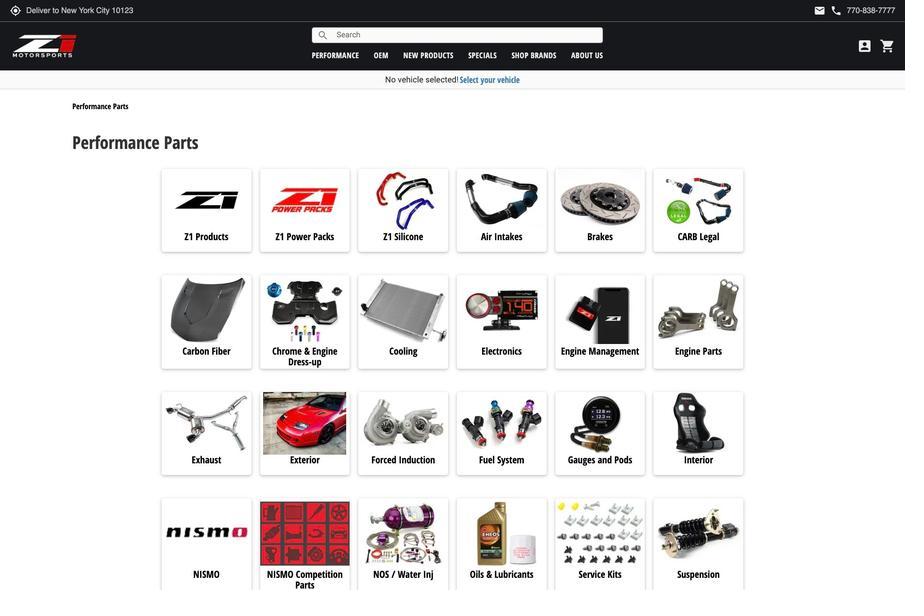 Task type: locate. For each thing, give the bounding box(es) containing it.
Search search field
[[329, 28, 603, 43]]

z1 motorsports logo image
[[12, 34, 77, 58]]



Task type: vqa. For each thing, say whether or not it's contained in the screenshot.
Z1 Motorsports Logo
yes



